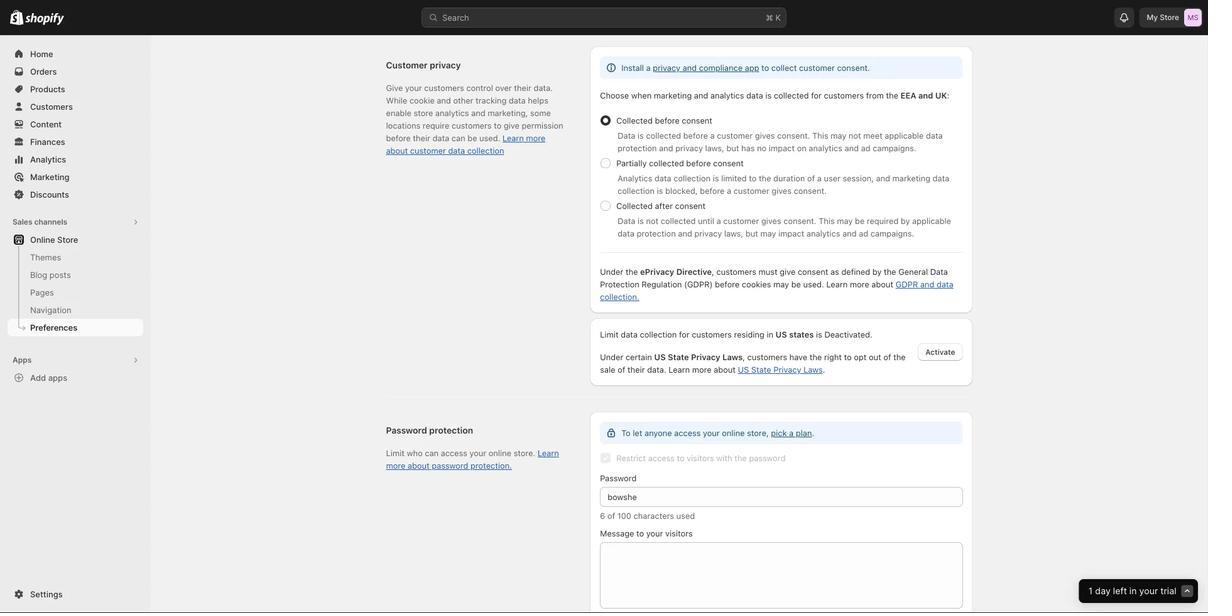 Task type: describe. For each thing, give the bounding box(es) containing it.
pages link
[[8, 284, 143, 302]]

posts
[[50, 270, 71, 280]]

add apps button
[[8, 369, 143, 387]]

finances
[[30, 137, 65, 147]]

discounts
[[30, 190, 69, 199]]

online
[[30, 235, 55, 245]]

day
[[1095, 586, 1111, 597]]

trial
[[1161, 586, 1177, 597]]

finances link
[[8, 133, 143, 151]]

customers
[[30, 102, 73, 112]]

content link
[[8, 116, 143, 133]]

blog posts link
[[8, 266, 143, 284]]

apps
[[13, 356, 32, 365]]

settings
[[30, 590, 63, 600]]

home
[[30, 49, 53, 59]]

settings link
[[8, 586, 143, 604]]

your
[[1140, 586, 1158, 597]]

products link
[[8, 80, 143, 98]]

my store
[[1147, 13, 1179, 22]]

pages
[[30, 288, 54, 297]]

orders link
[[8, 63, 143, 80]]

analytics link
[[8, 151, 143, 168]]

customers link
[[8, 98, 143, 116]]

analytics
[[30, 155, 66, 164]]

left
[[1113, 586, 1127, 597]]

apps
[[48, 373, 67, 383]]

online store link
[[8, 231, 143, 249]]



Task type: locate. For each thing, give the bounding box(es) containing it.
home link
[[8, 45, 143, 63]]

themes
[[30, 253, 61, 262]]

0 horizontal spatial store
[[57, 235, 78, 245]]

0 vertical spatial store
[[1160, 13, 1179, 22]]

store for my store
[[1160, 13, 1179, 22]]

1 vertical spatial store
[[57, 235, 78, 245]]

⌘ k
[[766, 13, 781, 22]]

store for online store
[[57, 235, 78, 245]]

⌘
[[766, 13, 773, 22]]

1 horizontal spatial store
[[1160, 13, 1179, 22]]

navigation link
[[8, 302, 143, 319]]

1 horizontal spatial shopify image
[[25, 13, 64, 25]]

apps button
[[8, 352, 143, 369]]

in
[[1130, 586, 1137, 597]]

search
[[442, 13, 469, 22]]

my
[[1147, 13, 1158, 22]]

products
[[30, 84, 65, 94]]

content
[[30, 119, 62, 129]]

add
[[30, 373, 46, 383]]

add apps
[[30, 373, 67, 383]]

1 day left in your trial button
[[1079, 580, 1198, 604]]

my store image
[[1184, 9, 1202, 26]]

online store
[[30, 235, 78, 245]]

1
[[1089, 586, 1093, 597]]

sales
[[13, 218, 32, 227]]

sales channels button
[[8, 214, 143, 231]]

orders
[[30, 67, 57, 76]]

channels
[[34, 218, 67, 227]]

navigation
[[30, 305, 71, 315]]

blog posts
[[30, 270, 71, 280]]

store
[[1160, 13, 1179, 22], [57, 235, 78, 245]]

sales channels
[[13, 218, 67, 227]]

blog
[[30, 270, 47, 280]]

shopify image
[[10, 10, 23, 25], [25, 13, 64, 25]]

marketing
[[30, 172, 69, 182]]

k
[[776, 13, 781, 22]]

store inside "online store" link
[[57, 235, 78, 245]]

preferences link
[[8, 319, 143, 337]]

preferences
[[30, 323, 77, 333]]

themes link
[[8, 249, 143, 266]]

discounts link
[[8, 186, 143, 204]]

0 horizontal spatial shopify image
[[10, 10, 23, 25]]

store down "sales channels" button
[[57, 235, 78, 245]]

store right the my
[[1160, 13, 1179, 22]]

1 day left in your trial
[[1089, 586, 1177, 597]]

marketing link
[[8, 168, 143, 186]]



Task type: vqa. For each thing, say whether or not it's contained in the screenshot.
Search countries text field at the top
no



